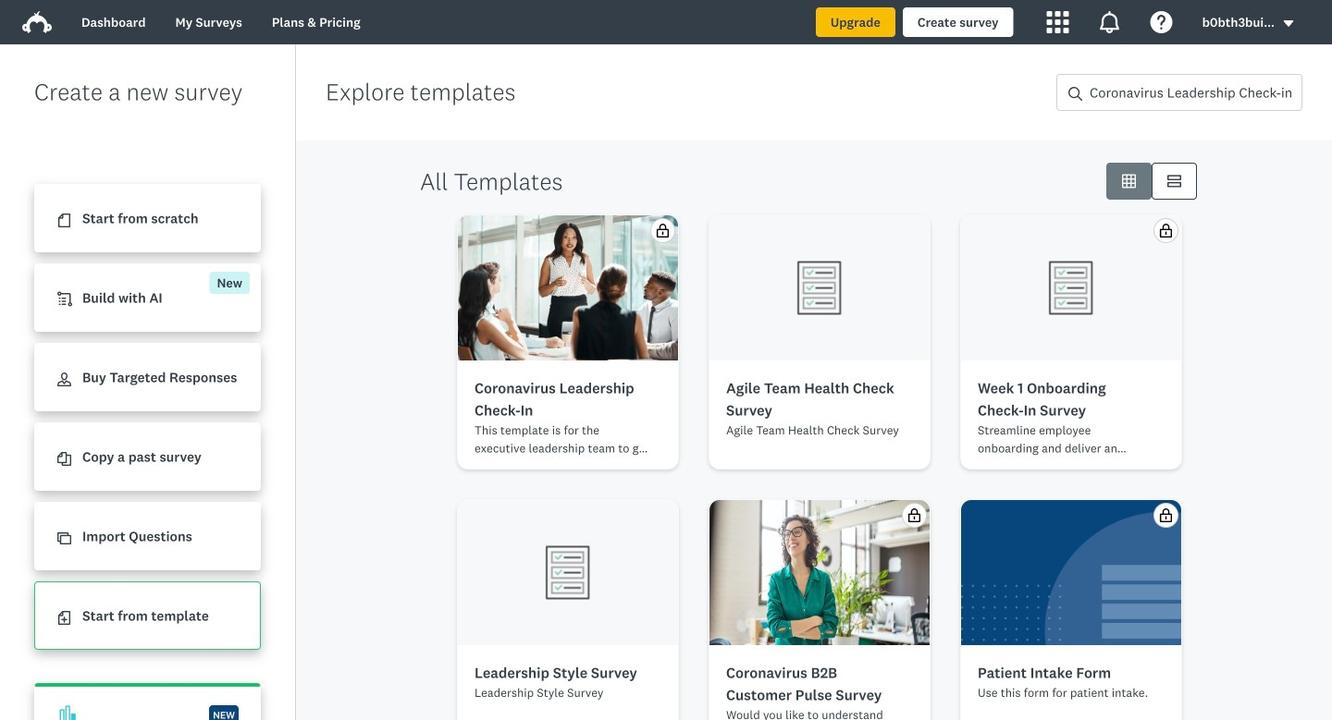 Task type: locate. For each thing, give the bounding box(es) containing it.
1 horizontal spatial lock image
[[1160, 509, 1173, 523]]

0 horizontal spatial lock image
[[656, 224, 670, 238]]

1 lock image from the left
[[656, 224, 670, 238]]

user image
[[57, 373, 71, 387]]

lock image
[[656, 224, 670, 238], [1160, 224, 1173, 238]]

patient intake form image
[[962, 501, 1182, 646]]

1 horizontal spatial lock image
[[1160, 224, 1173, 238]]

2 lock image from the left
[[1160, 224, 1173, 238]]

week 1 onboarding check-in survey image
[[1042, 259, 1101, 318]]

brand logo image
[[22, 7, 52, 37], [22, 11, 52, 33]]

1 brand logo image from the top
[[22, 7, 52, 37]]

documentplus image
[[57, 612, 71, 626]]

search image
[[1069, 87, 1083, 101]]

dropdown arrow icon image
[[1283, 17, 1296, 30], [1284, 20, 1294, 27]]

products icon image
[[1047, 11, 1069, 33], [1047, 11, 1069, 33]]

lock image
[[908, 509, 922, 523], [1160, 509, 1173, 523]]

0 horizontal spatial lock image
[[908, 509, 922, 523]]

agile team health check survey image
[[790, 259, 850, 318]]

leadership style survey image
[[539, 544, 598, 603]]

clone image
[[57, 532, 71, 546]]

coronavirus b2b customer pulse survey image
[[709, 501, 931, 646]]

1 lock image from the left
[[908, 509, 922, 523]]

2 lock image from the left
[[1160, 509, 1173, 523]]



Task type: describe. For each thing, give the bounding box(es) containing it.
document image
[[57, 214, 71, 228]]

Search templates field
[[1083, 75, 1302, 110]]

lock image for week 1 onboarding check-in survey image on the right top
[[1160, 224, 1173, 238]]

help icon image
[[1151, 11, 1173, 33]]

textboxmultiple image
[[1168, 174, 1182, 188]]

lock image for "coronavirus leadership check-in" image
[[656, 224, 670, 238]]

grid image
[[1123, 174, 1136, 188]]

coronavirus leadership check-in image
[[458, 216, 678, 361]]

lock image for patient intake form image in the bottom right of the page
[[1160, 509, 1173, 523]]

notification center icon image
[[1099, 11, 1121, 33]]

documentclone image
[[57, 453, 71, 467]]

lock image for coronavirus b2b customer pulse survey image
[[908, 509, 922, 523]]

2 brand logo image from the top
[[22, 11, 52, 33]]



Task type: vqa. For each thing, say whether or not it's contained in the screenshot.
Brand logo
yes



